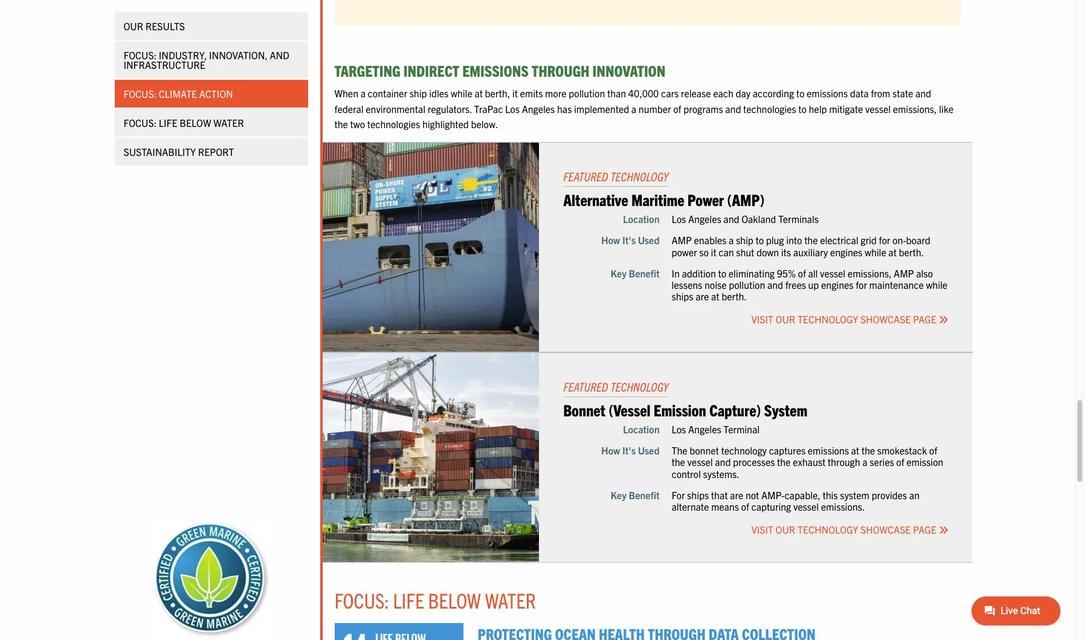 Task type: locate. For each thing, give the bounding box(es) containing it.
ship inside when a container ship idles while at berth, it emits more pollution than 40,000 cars release each day according to emissions data from state and federal environmental regulators. trapac los angeles has implemented a number of programs and technologies to help mitigate vessel emissions, like the two technologies highlighted below.
[[410, 87, 427, 99]]

los angeles and oakland terminals
[[672, 213, 819, 225]]

0 vertical spatial below
[[180, 117, 211, 129]]

it's down (vessel
[[623, 445, 636, 457]]

used for (vessel
[[638, 445, 660, 457]]

key benefit left 'for'
[[611, 489, 660, 501]]

to left plug
[[756, 234, 764, 246]]

1 visit our technology showcase page from the top
[[752, 313, 939, 326]]

at left series
[[852, 445, 860, 457]]

2 our from the top
[[776, 524, 796, 536]]

regulators.
[[428, 103, 472, 115]]

amp
[[672, 234, 692, 246], [894, 267, 915, 279]]

at up trapac
[[475, 87, 483, 99]]

2 key from the top
[[611, 489, 627, 501]]

maritime
[[632, 189, 685, 209]]

mitigate
[[830, 103, 864, 115]]

angeles down the emits
[[522, 103, 555, 115]]

0 vertical spatial it's
[[623, 234, 636, 246]]

location
[[623, 213, 660, 225], [623, 423, 660, 435]]

0 horizontal spatial it
[[513, 87, 518, 99]]

los down maritime
[[672, 213, 687, 225]]

while right maintenance
[[927, 279, 948, 291]]

showcase
[[861, 313, 912, 326], [861, 524, 912, 536]]

1 key benefit from the top
[[611, 267, 660, 279]]

amp left the so
[[672, 234, 692, 246]]

technology
[[611, 169, 669, 184], [798, 313, 859, 326], [611, 379, 669, 394], [798, 524, 859, 536]]

2 visit our technology showcase page from the top
[[752, 524, 939, 536]]

for
[[880, 234, 891, 246], [856, 279, 868, 291]]

1 vertical spatial how it's used
[[602, 445, 660, 457]]

1 how it's used from the top
[[602, 234, 660, 246]]

while
[[451, 87, 473, 99], [865, 246, 887, 258], [927, 279, 948, 291]]

0 horizontal spatial berth.
[[722, 290, 747, 302]]

1 vertical spatial berth.
[[722, 290, 747, 302]]

than
[[608, 87, 627, 99]]

how it's used
[[602, 234, 660, 246], [602, 445, 660, 457]]

focus:
[[124, 49, 157, 61], [124, 88, 157, 100], [124, 117, 157, 129], [335, 587, 390, 613]]

implemented
[[574, 103, 630, 115]]

key
[[611, 267, 627, 279], [611, 489, 627, 501]]

0 vertical spatial engines
[[831, 246, 863, 258]]

1 vertical spatial below
[[428, 587, 481, 613]]

a left series
[[863, 456, 868, 468]]

at inside the bonnet technology captures emissions at the smokestack of the vessel and processes the exhaust through a series of emission control systems.
[[852, 445, 860, 457]]

1 location from the top
[[623, 213, 660, 225]]

plug
[[767, 234, 785, 246]]

1 vertical spatial life
[[393, 587, 425, 613]]

ship down los angeles and oakland terminals
[[736, 234, 754, 246]]

0 horizontal spatial amp
[[672, 234, 692, 246]]

0 vertical spatial benefit
[[629, 267, 660, 279]]

1 horizontal spatial amp
[[894, 267, 915, 279]]

location for (vessel
[[623, 423, 660, 435]]

alternative
[[564, 189, 629, 209]]

showcase down provides
[[861, 524, 912, 536]]

0 vertical spatial angeles
[[522, 103, 555, 115]]

2 location from the top
[[623, 423, 660, 435]]

2 vertical spatial angeles
[[689, 423, 722, 435]]

visit our technology showcase page link down the emissions.
[[752, 524, 949, 536]]

1 horizontal spatial while
[[865, 246, 887, 258]]

0 vertical spatial how it's used
[[602, 234, 660, 246]]

0 vertical spatial it
[[513, 87, 518, 99]]

0 vertical spatial our
[[776, 313, 796, 326]]

ships down in
[[672, 290, 694, 302]]

1 vertical spatial location
[[623, 423, 660, 435]]

vessel inside when a container ship idles while at berth, it emits more pollution than 40,000 cars release each day according to emissions data from state and federal environmental regulators. trapac los angeles has implemented a number of programs and technologies to help mitigate vessel emissions, like the two technologies highlighted below.
[[866, 103, 891, 115]]

emission
[[654, 400, 707, 420]]

pollution up implemented
[[569, 87, 606, 99]]

0 vertical spatial emissions
[[807, 87, 849, 99]]

1 vertical spatial pollution
[[729, 279, 766, 291]]

vessel down from
[[866, 103, 891, 115]]

ship left idles
[[410, 87, 427, 99]]

berth. inside amp enables a ship to plug into the electrical grid for on-board power so it can shut down its auxiliary engines while at berth.
[[900, 246, 925, 258]]

two
[[350, 118, 365, 130]]

at right "grid"
[[889, 246, 897, 258]]

at inside when a container ship idles while at berth, it emits more pollution than 40,000 cars release each day according to emissions data from state and federal environmental regulators. trapac los angeles has implemented a number of programs and technologies to help mitigate vessel emissions, like the two technologies highlighted below.
[[475, 87, 483, 99]]

frees
[[786, 279, 807, 291]]

1 vertical spatial page
[[914, 524, 937, 536]]

2 how it's used from the top
[[602, 445, 660, 457]]

featured inside featured technology bonnet (vessel emission capture) system
[[564, 379, 609, 394]]

pollution right noise
[[729, 279, 766, 291]]

used
[[638, 234, 660, 246], [638, 445, 660, 457]]

1 vertical spatial while
[[865, 246, 887, 258]]

1 horizontal spatial pollution
[[729, 279, 766, 291]]

0 vertical spatial los
[[506, 103, 520, 115]]

it left the emits
[[513, 87, 518, 99]]

berth. down eliminating
[[722, 290, 747, 302]]

1 vertical spatial it
[[711, 246, 717, 258]]

ships inside the in addition to eliminating 95% of all vessel emissions, amp also lessens noise pollution and frees up engines for maintenance while ships are at berth.
[[672, 290, 694, 302]]

page down an
[[914, 524, 937, 536]]

bonnet
[[690, 445, 719, 457]]

each
[[714, 87, 734, 99]]

2 horizontal spatial while
[[927, 279, 948, 291]]

page
[[914, 313, 937, 326], [914, 524, 937, 536]]

our for alternative maritime power (amp)
[[776, 313, 796, 326]]

0 vertical spatial while
[[451, 87, 473, 99]]

2 vertical spatial while
[[927, 279, 948, 291]]

berth. inside the in addition to eliminating 95% of all vessel emissions, amp also lessens noise pollution and frees up engines for maintenance while ships are at berth.
[[722, 290, 747, 302]]

our down capturing
[[776, 524, 796, 536]]

pollution inside the in addition to eliminating 95% of all vessel emissions, amp also lessens noise pollution and frees up engines for maintenance while ships are at berth.
[[729, 279, 766, 291]]

2 it's from the top
[[623, 445, 636, 457]]

of left all
[[799, 267, 807, 279]]

1 vertical spatial engines
[[822, 279, 854, 291]]

angeles
[[522, 103, 555, 115], [689, 213, 722, 225], [689, 423, 722, 435]]

2 used from the top
[[638, 445, 660, 457]]

to left help
[[799, 103, 807, 115]]

0 horizontal spatial water
[[214, 117, 244, 129]]

location down maritime
[[623, 213, 660, 225]]

0 vertical spatial for
[[880, 234, 891, 246]]

1 vertical spatial it's
[[623, 445, 636, 457]]

1 benefit from the top
[[629, 267, 660, 279]]

focus: inside focus: life below water link
[[124, 117, 157, 129]]

while inside the in addition to eliminating 95% of all vessel emissions, amp also lessens noise pollution and frees up engines for maintenance while ships are at berth.
[[927, 279, 948, 291]]

into
[[787, 234, 803, 246]]

showcase down maintenance
[[861, 313, 912, 326]]

1 horizontal spatial for
[[880, 234, 891, 246]]

2 showcase from the top
[[861, 524, 912, 536]]

our down frees
[[776, 313, 796, 326]]

at down 'addition'
[[712, 290, 720, 302]]

0 vertical spatial emissions,
[[894, 103, 938, 115]]

1 visit our technology showcase page link from the top
[[752, 313, 949, 326]]

1 horizontal spatial emissions,
[[894, 103, 938, 115]]

1 horizontal spatial it
[[711, 246, 717, 258]]

featured up the alternative at the top of page
[[564, 169, 609, 184]]

focus: for focus: life below water link
[[124, 117, 157, 129]]

to inside the in addition to eliminating 95% of all vessel emissions, amp also lessens noise pollution and frees up engines for maintenance while ships are at berth.
[[719, 267, 727, 279]]

indirect
[[404, 61, 460, 80]]

pollution
[[569, 87, 606, 99], [729, 279, 766, 291]]

angeles inside when a container ship idles while at berth, it emits more pollution than 40,000 cars release each day according to emissions data from state and federal environmental regulators. trapac los angeles has implemented a number of programs and technologies to help mitigate vessel emissions, like the two technologies highlighted below.
[[522, 103, 555, 115]]

technologies down environmental
[[368, 118, 420, 130]]

also
[[917, 267, 934, 279]]

visit down eliminating
[[752, 313, 774, 326]]

how it's used down maritime
[[602, 234, 660, 246]]

emissions right captures at right
[[808, 445, 850, 457]]

1 page from the top
[[914, 313, 937, 326]]

visit our technology showcase page for alternative maritime power (amp)
[[752, 313, 939, 326]]

how down (vessel
[[602, 445, 621, 457]]

visit our technology showcase page down the emissions.
[[752, 524, 939, 536]]

1 vertical spatial key
[[611, 489, 627, 501]]

0 vertical spatial are
[[696, 290, 710, 302]]

1 vertical spatial focus: life below water
[[335, 587, 536, 613]]

visit down capturing
[[752, 524, 774, 536]]

angeles up bonnet at the bottom of page
[[689, 423, 722, 435]]

berth. for noise
[[722, 290, 747, 302]]

has
[[558, 103, 572, 115]]

climate
[[159, 88, 197, 100]]

to down can
[[719, 267, 727, 279]]

0 horizontal spatial technologies
[[368, 118, 420, 130]]

vessel inside for ships that are not amp-capable, this system provides an alternate means of capturing vessel emissions.
[[794, 501, 819, 513]]

angeles down power
[[689, 213, 722, 225]]

visit our technology showcase page link
[[752, 313, 949, 326], [752, 524, 949, 536]]

0 vertical spatial how
[[602, 234, 621, 246]]

emissions.
[[822, 501, 866, 513]]

los down berth,
[[506, 103, 520, 115]]

1 horizontal spatial technologies
[[744, 103, 797, 115]]

0 vertical spatial berth.
[[900, 246, 925, 258]]

are inside for ships that are not amp-capable, this system provides an alternate means of capturing vessel emissions.
[[731, 489, 744, 501]]

amp enables a ship to plug into the electrical grid for on-board power so it can shut down its auxiliary engines while at berth.
[[672, 234, 931, 258]]

0 horizontal spatial pollution
[[569, 87, 606, 99]]

board
[[907, 234, 931, 246]]

vessel down los angeles terminal
[[688, 456, 713, 468]]

a down 40,000
[[632, 103, 637, 115]]

it inside when a container ship idles while at berth, it emits more pollution than 40,000 cars release each day according to emissions data from state and federal environmental regulators. trapac los angeles has implemented a number of programs and technologies to help mitigate vessel emissions, like the two technologies highlighted below.
[[513, 87, 518, 99]]

how it's used for (vessel
[[602, 445, 660, 457]]

1 showcase from the top
[[861, 313, 912, 326]]

auxiliary
[[794, 246, 829, 258]]

location for maritime
[[623, 213, 660, 225]]

state
[[893, 87, 914, 99]]

focus: life below water
[[124, 117, 244, 129], [335, 587, 536, 613]]

2 visit our technology showcase page link from the top
[[752, 524, 949, 536]]

1 visit from the top
[[752, 313, 774, 326]]

it's down maritime
[[623, 234, 636, 246]]

and inside the in addition to eliminating 95% of all vessel emissions, amp also lessens noise pollution and frees up engines for maintenance while ships are at berth.
[[768, 279, 784, 291]]

emissions up help
[[807, 87, 849, 99]]

0 horizontal spatial life
[[159, 117, 178, 129]]

0 vertical spatial location
[[623, 213, 660, 225]]

for left on-
[[880, 234, 891, 246]]

0 vertical spatial visit
[[752, 313, 774, 326]]

95%
[[777, 267, 796, 279]]

not
[[746, 489, 760, 501]]

grid
[[861, 234, 877, 246]]

0 horizontal spatial are
[[696, 290, 710, 302]]

capturing
[[752, 501, 792, 513]]

of right means
[[742, 501, 750, 513]]

below
[[180, 117, 211, 129], [428, 587, 481, 613]]

vessel right all
[[821, 267, 846, 279]]

and inside the bonnet technology captures emissions at the smokestack of the vessel and processes the exhaust through a series of emission control systems.
[[716, 456, 731, 468]]

0 horizontal spatial ship
[[410, 87, 427, 99]]

1 vertical spatial key benefit
[[611, 489, 660, 501]]

it's
[[623, 234, 636, 246], [623, 445, 636, 457]]

0 vertical spatial key
[[611, 267, 627, 279]]

1 horizontal spatial berth.
[[900, 246, 925, 258]]

for left maintenance
[[856, 279, 868, 291]]

it right the so
[[711, 246, 717, 258]]

technology up (vessel
[[611, 379, 669, 394]]

a inside the bonnet technology captures emissions at the smokestack of the vessel and processes the exhaust through a series of emission control systems.
[[863, 456, 868, 468]]

our
[[776, 313, 796, 326], [776, 524, 796, 536]]

visit
[[752, 313, 774, 326], [752, 524, 774, 536]]

0 horizontal spatial for
[[856, 279, 868, 291]]

engines right up in the right of the page
[[822, 279, 854, 291]]

terminal
[[724, 423, 760, 435]]

an
[[910, 489, 920, 501]]

while up regulators.
[[451, 87, 473, 99]]

1 vertical spatial are
[[731, 489, 744, 501]]

emissions,
[[894, 103, 938, 115], [848, 267, 892, 279]]

benefit
[[629, 267, 660, 279], [629, 489, 660, 501]]

amp-
[[762, 489, 785, 501]]

location down (vessel
[[623, 423, 660, 435]]

1 how from the top
[[602, 234, 621, 246]]

0 vertical spatial featured
[[564, 169, 609, 184]]

that
[[712, 489, 728, 501]]

focus: inside the focus: industry, innovation, and infrastructure
[[124, 49, 157, 61]]

used left the power in the right of the page
[[638, 234, 660, 246]]

0 vertical spatial water
[[214, 117, 244, 129]]

of down the cars
[[674, 103, 682, 115]]

capable,
[[785, 489, 821, 501]]

ship inside amp enables a ship to plug into the electrical grid for on-board power so it can shut down its auxiliary engines while at berth.
[[736, 234, 754, 246]]

of right smokestack at bottom right
[[930, 445, 938, 457]]

1 vertical spatial amp
[[894, 267, 915, 279]]

vessel left this
[[794, 501, 819, 513]]

0 vertical spatial ship
[[410, 87, 427, 99]]

0 vertical spatial solid image
[[939, 315, 949, 325]]

release
[[681, 87, 711, 99]]

0 horizontal spatial emissions,
[[848, 267, 892, 279]]

ships right 'for'
[[688, 489, 709, 501]]

used left the
[[638, 445, 660, 457]]

the right the into
[[805, 234, 819, 246]]

amp left also
[[894, 267, 915, 279]]

how it's used for maritime
[[602, 234, 660, 246]]

emissions inside the bonnet technology captures emissions at the smokestack of the vessel and processes the exhaust through a series of emission control systems.
[[808, 445, 850, 457]]

solid image
[[939, 315, 949, 325], [939, 526, 949, 535]]

are left not
[[731, 489, 744, 501]]

alternate
[[672, 501, 709, 513]]

1 horizontal spatial water
[[485, 587, 536, 613]]

1 vertical spatial how
[[602, 445, 621, 457]]

key left in
[[611, 267, 627, 279]]

(amp)
[[728, 189, 765, 209]]

1 it's from the top
[[623, 234, 636, 246]]

visit our technology showcase page link down up in the right of the page
[[752, 313, 949, 326]]

showcase for alternative maritime power (amp)
[[861, 313, 912, 326]]

0 vertical spatial key benefit
[[611, 267, 660, 279]]

systems.
[[704, 468, 740, 480]]

los down the emission
[[672, 423, 687, 435]]

1 horizontal spatial life
[[393, 587, 425, 613]]

1 vertical spatial our
[[776, 524, 796, 536]]

key for maritime
[[611, 267, 627, 279]]

it
[[513, 87, 518, 99], [711, 246, 717, 258]]

emissions
[[463, 61, 529, 80]]

los
[[506, 103, 520, 115], [672, 213, 687, 225], [672, 423, 687, 435]]

featured up bonnet
[[564, 379, 609, 394]]

0 vertical spatial visit our technology showcase page link
[[752, 313, 949, 326]]

oakland
[[742, 213, 777, 225]]

0 horizontal spatial focus: life below water
[[124, 117, 244, 129]]

1 featured from the top
[[564, 169, 609, 184]]

0 vertical spatial showcase
[[861, 313, 912, 326]]

it inside amp enables a ship to plug into the electrical grid for on-board power so it can shut down its auxiliary engines while at berth.
[[711, 246, 717, 258]]

1 used from the top
[[638, 234, 660, 246]]

the left two
[[335, 118, 348, 130]]

0 vertical spatial amp
[[672, 234, 692, 246]]

it's for maritime
[[623, 234, 636, 246]]

used for maritime
[[638, 234, 660, 246]]

while inside amp enables a ship to plug into the electrical grid for on-board power so it can shut down its auxiliary engines while at berth.
[[865, 246, 887, 258]]

1 vertical spatial los
[[672, 213, 687, 225]]

are inside the in addition to eliminating 95% of all vessel emissions, amp also lessens noise pollution and frees up engines for maintenance while ships are at berth.
[[696, 290, 710, 302]]

1 horizontal spatial are
[[731, 489, 744, 501]]

1 vertical spatial ship
[[736, 234, 754, 246]]

page down maintenance
[[914, 313, 937, 326]]

1 vertical spatial showcase
[[861, 524, 912, 536]]

2 featured from the top
[[564, 379, 609, 394]]

2 how from the top
[[602, 445, 621, 457]]

and left processes
[[716, 456, 731, 468]]

technology up maritime
[[611, 169, 669, 184]]

targeting
[[335, 61, 401, 80]]

solid image for bonnet (vessel emission capture) system
[[939, 526, 949, 535]]

1 vertical spatial water
[[485, 587, 536, 613]]

key left 'for'
[[611, 489, 627, 501]]

1 vertical spatial visit
[[752, 524, 774, 536]]

engines right auxiliary
[[831, 246, 863, 258]]

key benefit left in
[[611, 267, 660, 279]]

2 solid image from the top
[[939, 526, 949, 535]]

technologies down according
[[744, 103, 797, 115]]

how it's used down (vessel
[[602, 445, 660, 457]]

1 vertical spatial emissions
[[808, 445, 850, 457]]

1 horizontal spatial ship
[[736, 234, 754, 246]]

emissions, inside the in addition to eliminating 95% of all vessel emissions, amp also lessens noise pollution and frees up engines for maintenance while ships are at berth.
[[848, 267, 892, 279]]

visit our technology showcase page down up in the right of the page
[[752, 313, 939, 326]]

amp inside the in addition to eliminating 95% of all vessel emissions, amp also lessens noise pollution and frees up engines for maintenance while ships are at berth.
[[894, 267, 915, 279]]

can
[[719, 246, 734, 258]]

1 vertical spatial visit our technology showcase page
[[752, 524, 939, 536]]

1 solid image from the top
[[939, 315, 949, 325]]

2 benefit from the top
[[629, 489, 660, 501]]

2 vertical spatial los
[[672, 423, 687, 435]]

1 vertical spatial solid image
[[939, 526, 949, 535]]

all
[[809, 267, 818, 279]]

1 vertical spatial emissions,
[[848, 267, 892, 279]]

key benefit
[[611, 267, 660, 279], [611, 489, 660, 501]]

emissions, down "grid"
[[848, 267, 892, 279]]

0 vertical spatial focus: life below water
[[124, 117, 244, 129]]

benefit left in
[[629, 267, 660, 279]]

the right through
[[862, 445, 876, 457]]

2 key benefit from the top
[[611, 489, 660, 501]]

1 vertical spatial angeles
[[689, 213, 722, 225]]

at inside amp enables a ship to plug into the electrical grid for on-board power so it can shut down its auxiliary engines while at berth.
[[889, 246, 897, 258]]

visit our technology showcase page link for alternative maritime power (amp)
[[752, 313, 949, 326]]

0 vertical spatial ships
[[672, 290, 694, 302]]

are down 'addition'
[[696, 290, 710, 302]]

and left frees
[[768, 279, 784, 291]]

1 vertical spatial featured
[[564, 379, 609, 394]]

means
[[712, 501, 739, 513]]

results
[[146, 20, 185, 32]]

and
[[916, 87, 932, 99], [726, 103, 742, 115], [724, 213, 740, 225], [768, 279, 784, 291], [716, 456, 731, 468]]

berth. up also
[[900, 246, 925, 258]]

focus: industry, innovation, and infrastructure
[[124, 49, 290, 71]]

while left on-
[[865, 246, 887, 258]]

a left shut
[[729, 234, 734, 246]]

for inside amp enables a ship to plug into the electrical grid for on-board power so it can shut down its auxiliary engines while at berth.
[[880, 234, 891, 246]]

1 vertical spatial ships
[[688, 489, 709, 501]]

how down the alternative at the top of page
[[602, 234, 621, 246]]

0 horizontal spatial while
[[451, 87, 473, 99]]

1 vertical spatial used
[[638, 445, 660, 457]]

0 vertical spatial visit our technology showcase page
[[752, 313, 939, 326]]

benefit left 'for'
[[629, 489, 660, 501]]

1 our from the top
[[776, 313, 796, 326]]

ship for container
[[410, 87, 427, 99]]

1 vertical spatial benefit
[[629, 489, 660, 501]]

emissions
[[807, 87, 849, 99], [808, 445, 850, 457]]

vessel inside the in addition to eliminating 95% of all vessel emissions, amp also lessens noise pollution and frees up engines for maintenance while ships are at berth.
[[821, 267, 846, 279]]

1 vertical spatial visit our technology showcase page link
[[752, 524, 949, 536]]

0 vertical spatial page
[[914, 313, 937, 326]]

featured inside featured technology alternative maritime power (amp)
[[564, 169, 609, 184]]

2 page from the top
[[914, 524, 937, 536]]

2 visit from the top
[[752, 524, 774, 536]]

emissions, down state
[[894, 103, 938, 115]]

our for bonnet (vessel emission capture) system
[[776, 524, 796, 536]]

1 key from the top
[[611, 267, 627, 279]]

0 vertical spatial pollution
[[569, 87, 606, 99]]

visit our technology showcase page
[[752, 313, 939, 326], [752, 524, 939, 536]]



Task type: vqa. For each thing, say whether or not it's contained in the screenshot.
1st Visit
yes



Task type: describe. For each thing, give the bounding box(es) containing it.
industry,
[[159, 49, 207, 61]]

terminals
[[779, 213, 819, 225]]

trapac
[[474, 103, 503, 115]]

berth. for board
[[900, 246, 925, 258]]

sustainability report
[[124, 146, 234, 158]]

technology
[[722, 445, 767, 457]]

(vessel
[[609, 400, 651, 420]]

technology inside featured technology bonnet (vessel emission capture) system
[[611, 379, 669, 394]]

from
[[872, 87, 891, 99]]

the inside when a container ship idles while at berth, it emits more pollution than 40,000 cars release each day according to emissions data from state and federal environmental regulators. trapac los angeles has implemented a number of programs and technologies to help mitigate vessel emissions, like the two technologies highlighted below.
[[335, 118, 348, 130]]

ship for a
[[736, 234, 754, 246]]

and
[[270, 49, 290, 61]]

showcase for bonnet (vessel emission capture) system
[[861, 524, 912, 536]]

provides
[[872, 489, 908, 501]]

like
[[940, 103, 954, 115]]

noise
[[705, 279, 727, 291]]

key benefit for maritime
[[611, 267, 660, 279]]

visit for (amp)
[[752, 313, 774, 326]]

according
[[753, 87, 795, 99]]

captures
[[770, 445, 806, 457]]

40,000
[[629, 87, 659, 99]]

system
[[765, 400, 808, 420]]

when
[[335, 87, 359, 99]]

key benefit for (vessel
[[611, 489, 660, 501]]

control
[[672, 468, 701, 480]]

maintenance
[[870, 279, 924, 291]]

featured technology bonnet (vessel emission capture) system
[[564, 379, 808, 420]]

visit our technology showcase page link for bonnet (vessel emission capture) system
[[752, 524, 949, 536]]

0 vertical spatial life
[[159, 117, 178, 129]]

los angeles terminal
[[672, 423, 760, 435]]

while inside when a container ship idles while at berth, it emits more pollution than 40,000 cars release each day according to emissions data from state and federal environmental regulators. trapac los angeles has implemented a number of programs and technologies to help mitigate vessel emissions, like the two technologies highlighted below.
[[451, 87, 473, 99]]

day
[[736, 87, 751, 99]]

focus: climate action
[[124, 88, 233, 100]]

processes
[[734, 456, 775, 468]]

power
[[672, 246, 698, 258]]

key for (vessel
[[611, 489, 627, 501]]

innovation,
[[209, 49, 268, 61]]

our
[[124, 20, 143, 32]]

eliminating
[[729, 267, 775, 279]]

engines inside amp enables a ship to plug into the electrical grid for on-board power so it can shut down its auxiliary engines while at berth.
[[831, 246, 863, 258]]

electrical
[[821, 234, 859, 246]]

action
[[199, 88, 233, 100]]

emission
[[907, 456, 944, 468]]

infrastructure
[[124, 59, 205, 71]]

los for alternative
[[672, 213, 687, 225]]

enables
[[695, 234, 727, 246]]

the bonnet technology captures emissions at the smokestack of the vessel and processes the exhaust through a series of emission control systems.
[[672, 445, 944, 480]]

page for alternative maritime power (amp)
[[914, 313, 937, 326]]

help
[[809, 103, 828, 115]]

it's for (vessel
[[623, 445, 636, 457]]

for inside the in addition to eliminating 95% of all vessel emissions, amp also lessens noise pollution and frees up engines for maintenance while ships are at berth.
[[856, 279, 868, 291]]

down
[[757, 246, 780, 258]]

the left bonnet at the bottom of page
[[672, 456, 686, 468]]

system
[[841, 489, 870, 501]]

container
[[368, 87, 408, 99]]

visit our technology showcase page for bonnet (vessel emission capture) system
[[752, 524, 939, 536]]

emissions inside when a container ship idles while at berth, it emits more pollution than 40,000 cars release each day according to emissions data from state and federal environmental regulators. trapac los angeles has implemented a number of programs and technologies to help mitigate vessel emissions, like the two technologies highlighted below.
[[807, 87, 849, 99]]

at inside the in addition to eliminating 95% of all vessel emissions, amp also lessens noise pollution and frees up engines for maintenance while ships are at berth.
[[712, 290, 720, 302]]

emissions, inside when a container ship idles while at berth, it emits more pollution than 40,000 cars release each day according to emissions data from state and federal environmental regulators. trapac los angeles has implemented a number of programs and technologies to help mitigate vessel emissions, like the two technologies highlighted below.
[[894, 103, 938, 115]]

berth,
[[485, 87, 510, 99]]

page for bonnet (vessel emission capture) system
[[914, 524, 937, 536]]

1 vertical spatial technologies
[[368, 118, 420, 130]]

angeles for alternative
[[689, 213, 722, 225]]

programs
[[684, 103, 724, 115]]

exhaust
[[793, 456, 826, 468]]

for ships that are not amp-capable, this system provides an alternate means of capturing vessel emissions.
[[672, 489, 920, 513]]

smokestack
[[878, 445, 928, 457]]

0 horizontal spatial below
[[180, 117, 211, 129]]

a right when
[[361, 87, 366, 99]]

emits
[[520, 87, 543, 99]]

sustainability report link
[[115, 138, 308, 166]]

pollution inside when a container ship idles while at berth, it emits more pollution than 40,000 cars release each day according to emissions data from state and federal environmental regulators. trapac los angeles has implemented a number of programs and technologies to help mitigate vessel emissions, like the two technologies highlighted below.
[[569, 87, 606, 99]]

capture)
[[710, 400, 762, 420]]

through
[[828, 456, 861, 468]]

for
[[672, 489, 685, 501]]

benefit for (vessel
[[629, 489, 660, 501]]

when a container ship idles while at berth, it emits more pollution than 40,000 cars release each day according to emissions data from state and federal environmental regulators. trapac los angeles has implemented a number of programs and technologies to help mitigate vessel emissions, like the two technologies highlighted below.
[[335, 87, 954, 130]]

1 horizontal spatial focus: life below water
[[335, 587, 536, 613]]

lessens
[[672, 279, 703, 291]]

featured for bonnet
[[564, 379, 609, 394]]

solid image for alternative maritime power (amp)
[[939, 315, 949, 325]]

engines inside the in addition to eliminating 95% of all vessel emissions, amp also lessens noise pollution and frees up engines for maintenance while ships are at berth.
[[822, 279, 854, 291]]

of inside the in addition to eliminating 95% of all vessel emissions, amp also lessens noise pollution and frees up engines for maintenance while ships are at berth.
[[799, 267, 807, 279]]

visit for capture)
[[752, 524, 774, 536]]

data
[[851, 87, 869, 99]]

innovation
[[593, 61, 666, 80]]

and down each
[[726, 103, 742, 115]]

angeles for bonnet
[[689, 423, 722, 435]]

shut
[[737, 246, 755, 258]]

and down (amp)
[[724, 213, 740, 225]]

technology inside featured technology alternative maritime power (amp)
[[611, 169, 669, 184]]

los for bonnet
[[672, 423, 687, 435]]

of right series
[[897, 456, 905, 468]]

vessel inside the bonnet technology captures emissions at the smokestack of the vessel and processes the exhaust through a series of emission control systems.
[[688, 456, 713, 468]]

idles
[[429, 87, 449, 99]]

a inside amp enables a ship to plug into the electrical grid for on-board power so it can shut down its auxiliary engines while at berth.
[[729, 234, 734, 246]]

benefit for maritime
[[629, 267, 660, 279]]

targeting indirect emissions through innovation
[[335, 61, 666, 80]]

through
[[532, 61, 590, 80]]

more
[[545, 87, 567, 99]]

bonnet
[[564, 400, 606, 420]]

sustainability
[[124, 146, 196, 158]]

technology down up in the right of the page
[[798, 313, 859, 326]]

amp inside amp enables a ship to plug into the electrical grid for on-board power so it can shut down its auxiliary engines while at berth.
[[672, 234, 692, 246]]

the
[[672, 445, 688, 457]]

how for alternative
[[602, 234, 621, 246]]

focus: for focus: industry, innovation, and infrastructure "link"
[[124, 49, 157, 61]]

technology down the emissions.
[[798, 524, 859, 536]]

and right state
[[916, 87, 932, 99]]

in
[[672, 267, 680, 279]]

to inside amp enables a ship to plug into the electrical grid for on-board power so it can shut down its auxiliary engines while at berth.
[[756, 234, 764, 246]]

0 vertical spatial technologies
[[744, 103, 797, 115]]

series
[[870, 456, 895, 468]]

our results link
[[115, 12, 308, 40]]

on-
[[893, 234, 907, 246]]

below.
[[471, 118, 498, 130]]

the left the exhaust on the right bottom of page
[[778, 456, 791, 468]]

this
[[823, 489, 838, 501]]

number
[[639, 103, 672, 115]]

highlighted
[[423, 118, 469, 130]]

los inside when a container ship idles while at berth, it emits more pollution than 40,000 cars release each day according to emissions data from state and federal environmental regulators. trapac los angeles has implemented a number of programs and technologies to help mitigate vessel emissions, like the two technologies highlighted below.
[[506, 103, 520, 115]]

to right according
[[797, 87, 805, 99]]

focus: industry, innovation, and infrastructure link
[[115, 41, 308, 79]]

focus: life below water link
[[115, 109, 308, 137]]

focus: for the focus: climate action link
[[124, 88, 157, 100]]

ships inside for ships that are not amp-capable, this system provides an alternate means of capturing vessel emissions.
[[688, 489, 709, 501]]

so
[[700, 246, 709, 258]]

featured for alternative
[[564, 169, 609, 184]]

of inside for ships that are not amp-capable, this system provides an alternate means of capturing vessel emissions.
[[742, 501, 750, 513]]

1 horizontal spatial below
[[428, 587, 481, 613]]

how for bonnet
[[602, 445, 621, 457]]

in addition to eliminating 95% of all vessel emissions, amp also lessens noise pollution and frees up engines for maintenance while ships are at berth.
[[672, 267, 948, 302]]

the inside amp enables a ship to plug into the electrical grid for on-board power so it can shut down its auxiliary engines while at berth.
[[805, 234, 819, 246]]

of inside when a container ship idles while at berth, it emits more pollution than 40,000 cars release each day according to emissions data from state and federal environmental regulators. trapac los angeles has implemented a number of programs and technologies to help mitigate vessel emissions, like the two technologies highlighted below.
[[674, 103, 682, 115]]



